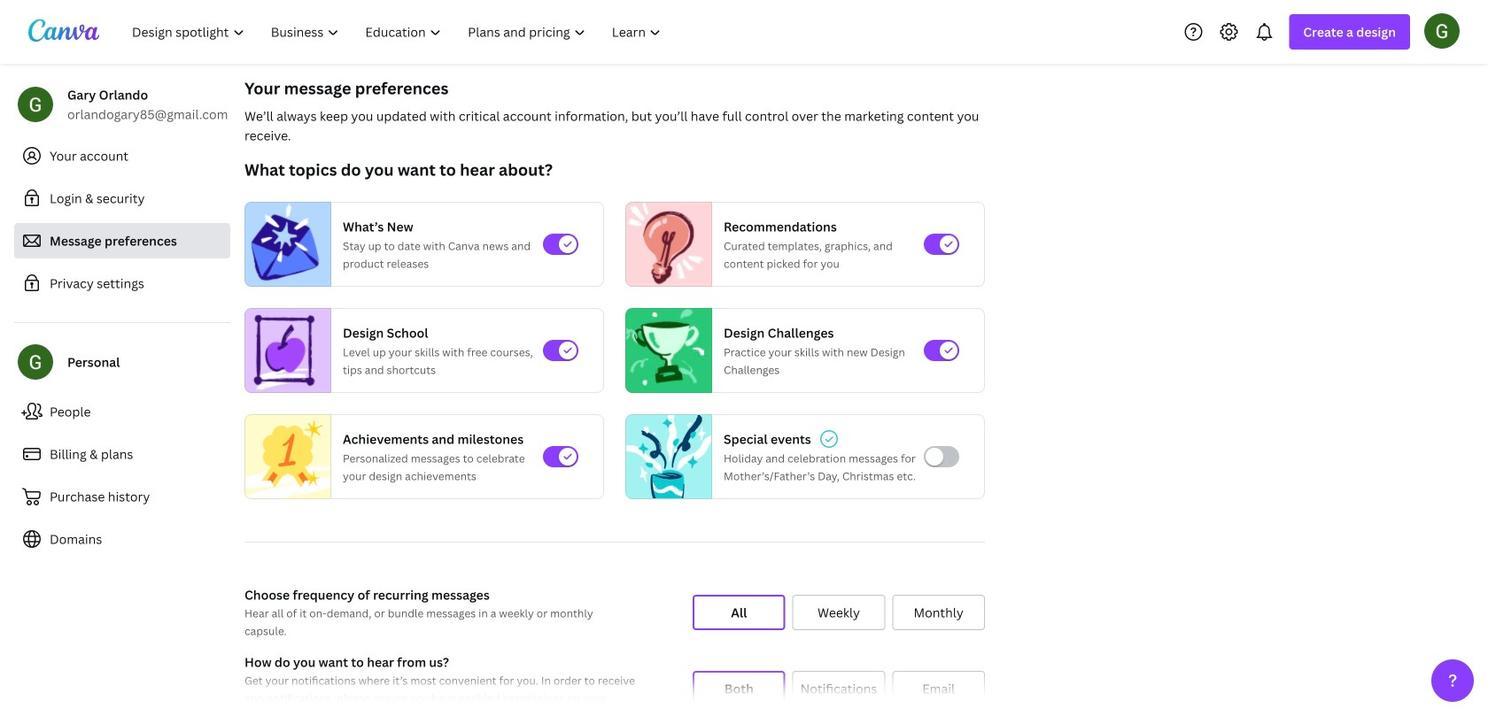 Task type: vqa. For each thing, say whether or not it's contained in the screenshot.
button
yes



Task type: locate. For each thing, give the bounding box(es) containing it.
gary orlando image
[[1425, 13, 1460, 49]]

topic image
[[245, 202, 323, 287], [627, 202, 704, 287], [245, 308, 323, 393], [627, 308, 704, 393], [245, 411, 331, 504], [627, 411, 712, 504]]

None button
[[693, 595, 786, 631], [793, 595, 886, 631], [893, 595, 985, 631], [693, 672, 786, 707], [793, 672, 886, 707], [893, 672, 985, 707], [693, 595, 786, 631], [793, 595, 886, 631], [893, 595, 985, 631], [693, 672, 786, 707], [793, 672, 886, 707], [893, 672, 985, 707]]



Task type: describe. For each thing, give the bounding box(es) containing it.
top level navigation element
[[121, 14, 677, 50]]



